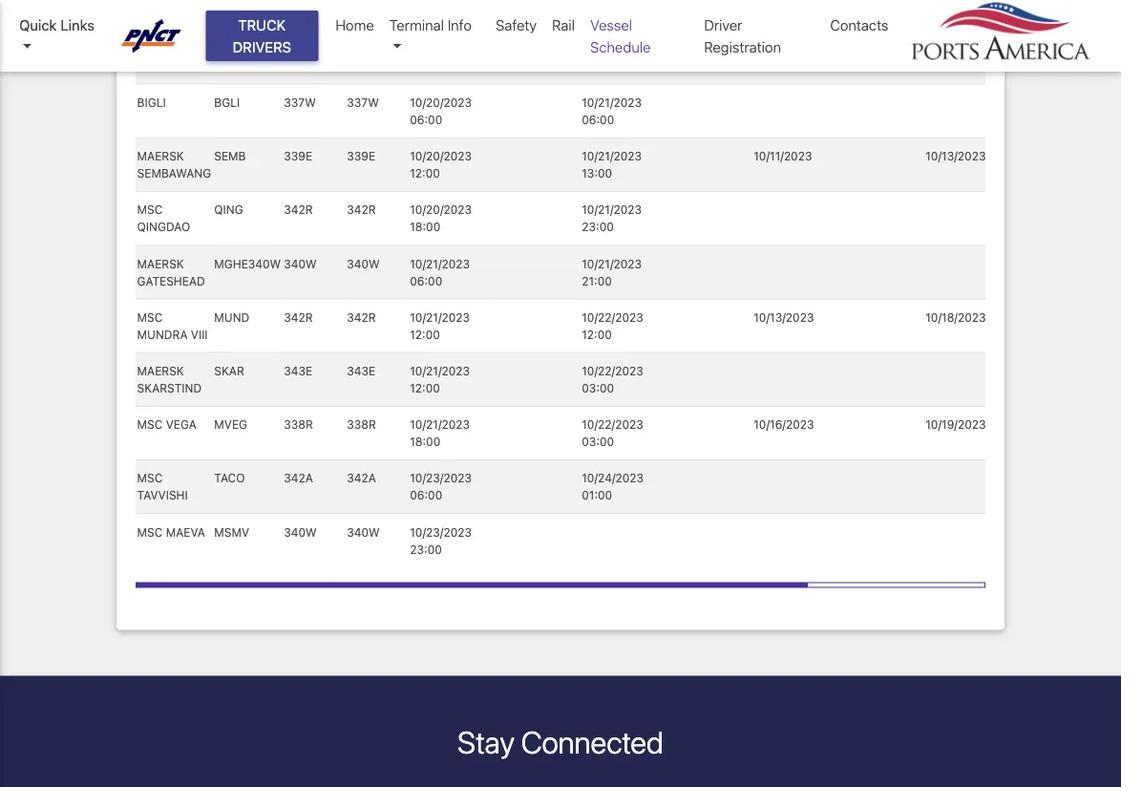 Task type: locate. For each thing, give the bounding box(es) containing it.
12:00 for 10/22/2023 12:00
[[410, 328, 440, 341]]

10/22/2023 03:00 up 10/24/2023
[[582, 418, 644, 449]]

2 vertical spatial 18:00
[[410, 435, 441, 449]]

tavvishi
[[137, 489, 188, 502]]

10/20/2023
[[582, 42, 644, 56], [410, 96, 472, 109], [410, 150, 472, 163], [410, 203, 472, 217]]

libra
[[163, 42, 195, 56]]

mund
[[214, 311, 250, 324]]

18:00
[[410, 59, 441, 73], [410, 220, 441, 234], [410, 435, 441, 449]]

maersk up skarstind in the left of the page
[[137, 364, 184, 378]]

1 vertical spatial 10/22/2023 03:00
[[582, 418, 644, 449]]

quick links link
[[19, 14, 103, 57]]

msc maeva msmv
[[137, 525, 249, 539]]

0 vertical spatial 10/22/2023 03:00
[[582, 364, 644, 395]]

1 vertical spatial 23:00
[[582, 220, 614, 234]]

338r
[[284, 418, 313, 431], [347, 418, 376, 431]]

1 horizontal spatial 343e
[[347, 364, 376, 378]]

06:00 inside '10/20/2023 06:00'
[[410, 113, 443, 126]]

10/22/2023 03:00
[[582, 364, 644, 395], [582, 418, 644, 449]]

5 msc from the top
[[137, 472, 163, 485]]

0 vertical spatial maersk
[[137, 150, 184, 163]]

contacts
[[831, 17, 889, 33]]

2 10/21/2023 12:00 from the top
[[410, 364, 470, 395]]

10/22/2023 for 10/13/2023
[[582, 311, 644, 324]]

0 horizontal spatial 338r
[[284, 418, 313, 431]]

skar
[[214, 364, 244, 378]]

10/22/2023 for 10/16/2023
[[582, 418, 644, 431]]

10/20/2023 down vessel
[[582, 42, 644, 56]]

maersk up the sembawang
[[137, 150, 184, 163]]

maersk inside maersk sembawang semb
[[137, 150, 184, 163]]

1 vertical spatial 10/21/2023 06:00
[[410, 257, 470, 288]]

19:00
[[582, 6, 613, 19]]

342a
[[284, 472, 313, 485], [347, 472, 376, 485]]

msc
[[137, 0, 163, 2], [137, 203, 163, 217], [137, 311, 163, 324], [137, 418, 163, 431], [137, 472, 163, 485], [137, 525, 163, 539]]

0 vertical spatial 23:00
[[582, 59, 614, 73]]

06:00 inside 10/23/2023 06:00
[[410, 489, 443, 502]]

06:00 for 10/21/2023 06:00
[[410, 113, 443, 126]]

10/20/2023 for 23:00
[[582, 42, 644, 56]]

10/23/2023 down 10/23/2023 06:00
[[410, 525, 472, 539]]

1 18:00 from the top
[[410, 59, 441, 73]]

1 vertical spatial 10/21/2023 12:00
[[410, 364, 470, 395]]

339e
[[284, 150, 313, 163], [347, 150, 376, 163]]

342a right the taco
[[284, 472, 313, 485]]

10/22/2023
[[582, 311, 644, 324], [582, 364, 644, 378], [582, 418, 644, 431]]

1 horizontal spatial 339e
[[347, 150, 376, 163]]

342a left 10/23/2023 06:00
[[347, 472, 376, 485]]

338r left "10/21/2023 18:00"
[[347, 418, 376, 431]]

18:00 inside "10/21/2023 18:00"
[[410, 435, 441, 449]]

3 maersk from the top
[[137, 364, 184, 378]]

18:00 down terminal info
[[410, 59, 441, 73]]

2 vertical spatial 10/22/2023
[[582, 418, 644, 431]]

10/20/2023 for 06:00
[[410, 96, 472, 109]]

6 msc from the top
[[137, 525, 163, 539]]

23:00 inside 10/23/2023 23:00
[[410, 543, 442, 556]]

06:00 up 10/23/2023 23:00
[[410, 489, 443, 502]]

2 vertical spatial 23:00
[[410, 543, 442, 556]]

maersk sembawang semb
[[137, 150, 246, 180]]

maersk
[[137, 150, 184, 163], [137, 257, 184, 270], [137, 364, 184, 378]]

1 03:00 from the top
[[582, 382, 615, 395]]

10/11/2023
[[754, 150, 813, 163]]

10/20/2023 down 10/20/2023 12:00
[[410, 203, 472, 217]]

18:00 up 10/23/2023 06:00
[[410, 435, 441, 449]]

337w
[[284, 96, 316, 109], [347, 96, 379, 109]]

12:00 for 10/22/2023 03:00
[[410, 382, 440, 395]]

10/20/2023 up 10/20/2023 12:00
[[410, 96, 472, 109]]

10/21/2023 12:00
[[410, 311, 470, 341], [410, 364, 470, 395]]

0 horizontal spatial 337w
[[284, 96, 316, 109]]

0 horizontal spatial 342a
[[284, 472, 313, 485]]

23:00 inside 10/21/2023 23:00
[[582, 220, 614, 234]]

337w down 341e
[[284, 96, 316, 109]]

msc left maeva
[[137, 525, 163, 539]]

2 msc from the top
[[137, 203, 163, 217]]

0 vertical spatial 10/13/2023
[[754, 42, 815, 56]]

mundra
[[137, 328, 188, 341]]

0 vertical spatial 03:00
[[582, 382, 615, 395]]

10/23/2023 06:00
[[410, 472, 472, 502]]

10/21/2023 06:00 down 10/20/2023 18:00
[[410, 257, 470, 288]]

1 10/22/2023 from the top
[[582, 311, 644, 324]]

338r right mveg
[[284, 418, 313, 431]]

03:00 up 10/24/2023
[[582, 435, 615, 449]]

maersk skarstind
[[137, 364, 202, 395]]

03:00 down 10/22/2023 12:00
[[582, 382, 615, 395]]

343e
[[284, 364, 313, 378], [347, 364, 376, 378]]

truck drivers link
[[206, 11, 319, 61]]

10/22/2023 03:00 for 10/21/2023 18:00
[[582, 418, 644, 449]]

10/23/2023 23:00
[[410, 525, 472, 556]]

23:00 down schedule
[[582, 59, 614, 73]]

2 vertical spatial maersk
[[137, 364, 184, 378]]

3 msc from the top
[[137, 311, 163, 324]]

1 338r from the left
[[284, 418, 313, 431]]

msc inside "msc qingdao"
[[137, 203, 163, 217]]

10/21/2023 06:00 up 10/21/2023 13:00
[[582, 96, 642, 126]]

maersk up gateshead
[[137, 257, 184, 270]]

10/21/2023 06:00
[[582, 96, 642, 126], [410, 257, 470, 288]]

1 vertical spatial maersk
[[137, 257, 184, 270]]

12:00
[[410, 167, 440, 180], [410, 328, 440, 341], [582, 328, 612, 341], [410, 382, 440, 395]]

23:00 inside 10/20/2023 23:00
[[582, 59, 614, 73]]

viii
[[191, 328, 208, 341]]

info
[[448, 17, 472, 33]]

msc up mundra
[[137, 311, 163, 324]]

msc inside msc malena
[[137, 0, 163, 2]]

23:00 down 10/23/2023 06:00
[[410, 543, 442, 556]]

msc for msc tavvishi
[[137, 472, 163, 485]]

18:00 inside 10/20/2023 18:00
[[410, 220, 441, 234]]

msc up "qingdao"
[[137, 203, 163, 217]]

msc tavvishi
[[137, 472, 188, 502]]

1 vertical spatial 10/23/2023
[[410, 525, 472, 539]]

10/23/2023 down "10/21/2023 18:00"
[[410, 472, 472, 485]]

2 03:00 from the top
[[582, 435, 615, 449]]

vega
[[166, 418, 197, 431]]

2 10/22/2023 03:00 from the top
[[582, 418, 644, 449]]

maersk inside maersk gateshead mghe340w 340w
[[137, 257, 184, 270]]

2 342a from the left
[[347, 472, 376, 485]]

1 vertical spatial 03:00
[[582, 435, 615, 449]]

10/20/2023 down '10/20/2023 06:00'
[[410, 150, 472, 163]]

0 vertical spatial 18:00
[[410, 59, 441, 73]]

connected
[[521, 724, 664, 760]]

0 horizontal spatial 343e
[[284, 364, 313, 378]]

342r
[[284, 203, 313, 217], [347, 203, 376, 217], [284, 311, 313, 324], [347, 311, 376, 324]]

1 maersk from the top
[[137, 150, 184, 163]]

msc left vega
[[137, 418, 163, 431]]

msc for msc qingdao
[[137, 203, 163, 217]]

maeva
[[166, 525, 205, 539]]

1 343e from the left
[[284, 364, 313, 378]]

1 vertical spatial 10/22/2023
[[582, 364, 644, 378]]

06:00 down 10/20/2023 18:00
[[410, 274, 443, 288]]

10/16/2023
[[754, 418, 815, 431]]

jpol
[[214, 42, 243, 56]]

1 10/22/2023 03:00 from the top
[[582, 364, 644, 395]]

skarstind
[[137, 382, 202, 395]]

stay
[[458, 724, 515, 760]]

337w down home
[[347, 96, 379, 109]]

06:00
[[410, 113, 443, 126], [582, 113, 615, 126], [410, 274, 443, 288], [410, 489, 443, 502]]

0 vertical spatial 10/23/2023
[[410, 472, 472, 485]]

23:00
[[582, 59, 614, 73], [582, 220, 614, 234], [410, 543, 442, 556]]

1 10/23/2023 from the top
[[410, 472, 472, 485]]

maersk inside maersk skarstind
[[137, 364, 184, 378]]

vessel schedule link
[[583, 7, 697, 65]]

driver registration
[[705, 17, 782, 55]]

12:00 inside 10/20/2023 12:00
[[410, 167, 440, 180]]

mghe340w
[[214, 257, 281, 270]]

2 vertical spatial 10/13/2023
[[754, 311, 815, 324]]

4 msc from the top
[[137, 418, 163, 431]]

18:00 down 10/20/2023 12:00
[[410, 220, 441, 234]]

1 10/21/2023 12:00 from the top
[[410, 311, 470, 341]]

1 vertical spatial 10/13/2023
[[926, 150, 987, 163]]

1 horizontal spatial 342a
[[347, 472, 376, 485]]

0 vertical spatial 10/22/2023
[[582, 311, 644, 324]]

2 18:00 from the top
[[410, 220, 441, 234]]

jpo
[[137, 42, 160, 56]]

0 horizontal spatial 339e
[[284, 150, 313, 163]]

339e left 10/20/2023 12:00
[[347, 150, 376, 163]]

10/20/2023 18:00
[[410, 203, 472, 234]]

0 horizontal spatial 10/21/2023 06:00
[[410, 257, 470, 288]]

10/23/2023 for 06:00
[[410, 472, 472, 485]]

1 msc from the top
[[137, 0, 163, 2]]

10/22/2023 down 10/22/2023 12:00
[[582, 364, 644, 378]]

sembawang
[[137, 167, 211, 180]]

10/22/2023 up 10/24/2023
[[582, 418, 644, 431]]

10/21/2023 18:00
[[410, 418, 470, 449]]

malena
[[137, 6, 185, 19]]

2 339e from the left
[[347, 150, 376, 163]]

1 horizontal spatial 10/21/2023 06:00
[[582, 96, 642, 126]]

10/22/2023 down 21:00
[[582, 311, 644, 324]]

2 maersk from the top
[[137, 257, 184, 270]]

gateshead
[[137, 274, 205, 288]]

msc inside msc mundra viii mund
[[137, 311, 163, 324]]

10/13/2023
[[754, 42, 815, 56], [926, 150, 987, 163], [754, 311, 815, 324]]

terminal info
[[390, 17, 472, 33]]

msc inside msc tavvishi
[[137, 472, 163, 485]]

03:00
[[582, 382, 615, 395], [582, 435, 615, 449]]

3 10/22/2023 from the top
[[582, 418, 644, 431]]

msc up 'malena'
[[137, 0, 163, 2]]

1 horizontal spatial 337w
[[347, 96, 379, 109]]

06:00 up 10/20/2023 12:00
[[410, 113, 443, 126]]

10/21/2023
[[582, 96, 642, 109], [582, 150, 642, 163], [582, 203, 642, 217], [410, 257, 470, 270], [582, 257, 642, 270], [410, 311, 470, 324], [410, 364, 470, 378], [410, 418, 470, 431]]

1 horizontal spatial 338r
[[347, 418, 376, 431]]

vessel schedule
[[591, 17, 651, 55]]

23:00 up the "10/21/2023 21:00"
[[582, 220, 614, 234]]

10/24/2023
[[582, 472, 644, 485]]

0 vertical spatial 10/21/2023 12:00
[[410, 311, 470, 341]]

1 vertical spatial 18:00
[[410, 220, 441, 234]]

links
[[61, 17, 95, 33]]

339e right the semb at the top of page
[[284, 150, 313, 163]]

2 10/23/2023 from the top
[[410, 525, 472, 539]]

10/22/2023 03:00 down 10/22/2023 12:00
[[582, 364, 644, 395]]

msc up tavvishi on the left bottom of page
[[137, 472, 163, 485]]

10/19/2023
[[926, 418, 987, 431]]

10/20/2023 for 18:00
[[410, 203, 472, 217]]

quick links
[[19, 17, 95, 33]]

3 18:00 from the top
[[410, 435, 441, 449]]



Task type: describe. For each thing, give the bounding box(es) containing it.
13:00
[[582, 167, 613, 180]]

maersk for maersk sembawang
[[137, 150, 184, 163]]

terminal info link
[[382, 7, 489, 65]]

10/20/2023 06:00
[[410, 96, 472, 126]]

msc mundra viii mund
[[137, 311, 250, 341]]

2 338r from the left
[[347, 418, 376, 431]]

qing
[[214, 203, 243, 217]]

10/21/2023 12:00 for 342r
[[410, 311, 470, 341]]

18:00 for 10/21/2023
[[410, 435, 441, 449]]

01:00
[[582, 489, 613, 502]]

truck
[[238, 17, 286, 33]]

stay connected
[[458, 724, 664, 760]]

1 339e from the left
[[284, 150, 313, 163]]

qingdao
[[137, 220, 190, 234]]

03:00 for 10/21/2023 12:00
[[582, 382, 615, 395]]

10/23/2023 for 23:00
[[410, 525, 472, 539]]

21:00
[[582, 274, 612, 288]]

10/20/2023 12:00
[[410, 150, 472, 180]]

23:00 for 10/20/2023 23:00
[[582, 59, 614, 73]]

home
[[336, 17, 374, 33]]

safety link
[[489, 7, 545, 43]]

bigli
[[137, 96, 166, 109]]

terminal
[[390, 17, 444, 33]]

06:00 for 10/21/2023 21:00
[[410, 274, 443, 288]]

msc for msc mundra viii mund
[[137, 311, 163, 324]]

10/21/2023 23:00
[[582, 203, 642, 234]]

registration
[[705, 38, 782, 55]]

contacts link
[[823, 7, 897, 43]]

truck drivers
[[233, 17, 292, 55]]

bgli
[[214, 96, 240, 109]]

10/20/2023 for 12:00
[[410, 150, 472, 163]]

10/13/2023 for 10/17/2023
[[754, 42, 815, 56]]

schedule
[[591, 38, 651, 55]]

drivers
[[233, 38, 292, 55]]

341e
[[284, 42, 311, 56]]

home link
[[328, 7, 382, 43]]

2 343e from the left
[[347, 364, 376, 378]]

msc for msc malena
[[137, 0, 163, 2]]

12:00 for 10/21/2023 13:00
[[410, 167, 440, 180]]

rail link
[[545, 7, 583, 43]]

03:00 for 10/21/2023 18:00
[[582, 435, 615, 449]]

msc for msc maeva msmv
[[137, 525, 163, 539]]

msmv
[[214, 525, 249, 539]]

0 vertical spatial 10/21/2023 06:00
[[582, 96, 642, 126]]

10/13/2023 for 10/18/2023
[[754, 311, 815, 324]]

msc qingdao
[[137, 203, 190, 234]]

1 342a from the left
[[284, 472, 313, 485]]

semb
[[214, 150, 246, 163]]

2 337w from the left
[[347, 96, 379, 109]]

msc malena
[[137, 0, 185, 19]]

10/18/2023
[[926, 311, 987, 324]]

23:00 for 10/23/2023 23:00
[[410, 543, 442, 556]]

jpo libra
[[137, 42, 195, 56]]

12:00 inside 10/22/2023 12:00
[[582, 328, 612, 341]]

10/21/2023 13:00
[[582, 150, 642, 180]]

vessel
[[591, 17, 633, 33]]

06:00 up 10/21/2023 13:00
[[582, 113, 615, 126]]

06:00 for 10/24/2023 01:00
[[410, 489, 443, 502]]

msc for msc vega
[[137, 418, 163, 431]]

1 337w from the left
[[284, 96, 316, 109]]

340w inside maersk gateshead mghe340w 340w
[[284, 257, 317, 270]]

10/22/2023 12:00
[[582, 311, 644, 341]]

msc vega
[[137, 418, 197, 431]]

10/17/2023
[[926, 42, 986, 56]]

maersk gateshead mghe340w 340w
[[137, 257, 317, 288]]

taco
[[214, 472, 245, 485]]

quick
[[19, 17, 57, 33]]

10/21/2023 12:00 for 343e
[[410, 364, 470, 395]]

10/21/2023 21:00
[[582, 257, 642, 288]]

maersk for maersk gateshead
[[137, 257, 184, 270]]

mveg
[[214, 418, 248, 431]]

10/20/2023 23:00
[[582, 42, 644, 73]]

driver registration link
[[697, 7, 823, 65]]

safety
[[496, 17, 537, 33]]

10/22/2023 03:00 for 10/21/2023 12:00
[[582, 364, 644, 395]]

2 10/22/2023 from the top
[[582, 364, 644, 378]]

23:00 for 10/21/2023 23:00
[[582, 220, 614, 234]]

18:00 for 10/20/2023
[[410, 220, 441, 234]]

driver
[[705, 17, 743, 33]]

10/24/2023 01:00
[[582, 472, 644, 502]]

rail
[[553, 17, 575, 33]]



Task type: vqa. For each thing, say whether or not it's contained in the screenshot.


